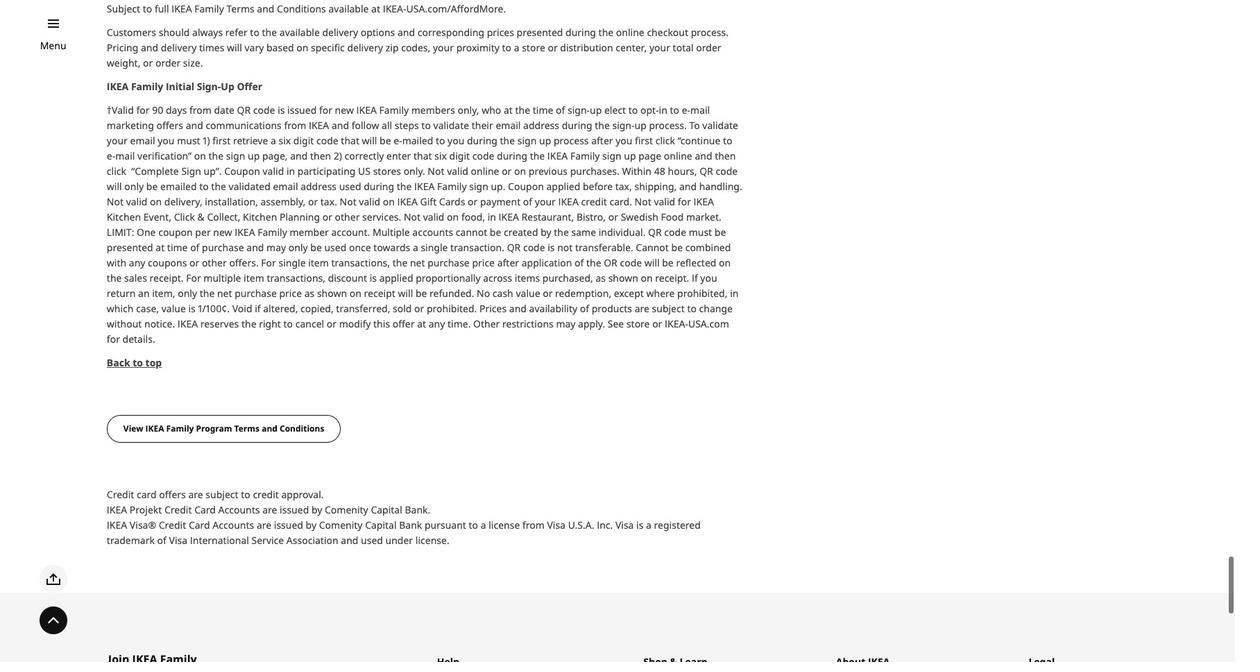 Task type: vqa. For each thing, say whether or not it's contained in the screenshot.
the middle email
yes



Task type: describe. For each thing, give the bounding box(es) containing it.
subject inside credit card offers are subject to credit approval. ikea projekt credit card accounts are issued by comenity capital bank. ikea visa® credit card accounts are issued by comenity capital bank pursuant to a license from visa u.s.a. inc. visa is a registered trademark of visa international service association and used under license.
[[206, 487, 239, 500]]

up down retrieve
[[248, 148, 260, 161]]

0 vertical spatial transactions,
[[332, 255, 390, 268]]

process. inside †valid for 90 days from date qr code is issued for new ikea family members only, who at the time of sign-up elect to opt-in to e-mail marketing offers and communications from ikea and follow all steps to validate their email address during the sign-up process. to validate your email you must 1) first retrieve a six digit code that will be e-mailed to you during the sign up process after you first click "continue to e-mail verification" on the sign up page, and then 2) correctly enter that six digit code during the ikea family sign up page online and then click  "complete sign up". coupon valid in participating us stores only. not valid online or on previous purchases. within 48 hours, qr code will only be emailed to the validated email address used during the ikea family sign up. coupon applied before tax, shipping, and handling. not valid on delivery, installation, assembly, or tax. not valid on ikea gift cards or payment of your ikea credit card. not valid for ikea kitchen event, click & collect, kitchen planning or other services. not valid on food, in ikea restaurant, bistro, or swedish food market. limit: one coupon per new ikea family member account. multiple accounts cannot be created by the same individual. qr code must be presented at time of purchase and may only be used once towards a single transaction. qr code is not transferable. cannot be combined with any coupons or other offers. for single item transactions, the net purchase price after application of the or code will be reflected on the sales receipt. for multiple item transactions, discount is applied proportionally across items purchased, as shown on receipt. if you return an item, only the net purchase price as shown on receipt will be refunded. no cash value or redemption, except where prohibited, in which case, value is 1/100¢. void if altered, copied, transferred, sold or prohibited. prices and availability of products are subject to change without notice. ikea reserves the right to cancel or modify this offer at any time. other restrictions may apply. see store or ikea-usa.com for details.
[[650, 117, 687, 131]]

store inside customers should always refer to the available delivery options and corresponding prices presented during the online checkout process. pricing and delivery times will vary based on specific delivery zip codes, your proximity to a store or distribution center, your total order weight, or order size.
[[522, 40, 546, 53]]

0 vertical spatial digit
[[294, 133, 314, 146]]

delivery down options
[[347, 40, 383, 53]]

projekt
[[130, 502, 162, 515]]

available
[[280, 24, 320, 38]]

0 vertical spatial used
[[339, 178, 361, 192]]

not up limit:
[[107, 194, 124, 207]]

to down up". at top
[[199, 178, 209, 192]]

in down payment in the left top of the page
[[488, 209, 496, 222]]

credit inside †valid for 90 days from date qr code is issued for new ikea family members only, who at the time of sign-up elect to opt-in to e-mail marketing offers and communications from ikea and follow all steps to validate their email address during the sign-up process. to validate your email you must 1) first retrieve a six digit code that will be e-mailed to you during the sign up process after you first click "continue to e-mail verification" on the sign up page, and then 2) correctly enter that six digit code during the ikea family sign up page online and then click  "complete sign up". coupon valid in participating us stores only. not valid online or on previous purchases. within 48 hours, qr code will only be emailed to the validated email address used during the ikea family sign up. coupon applied before tax, shipping, and handling. not valid on delivery, installation, assembly, or tax. not valid on ikea gift cards or payment of your ikea credit card. not valid for ikea kitchen event, click & collect, kitchen planning or other services. not valid on food, in ikea restaurant, bistro, or swedish food market. limit: one coupon per new ikea family member account. multiple accounts cannot be created by the same individual. qr code must be presented at time of purchase and may only be used once towards a single transaction. qr code is not transferable. cannot be combined with any coupons or other offers. for single item transactions, the net purchase price after application of the or code will be reflected on the sales receipt. for multiple item transactions, discount is applied proportionally across items purchased, as shown on receipt. if you return an item, only the net purchase price as shown on receipt will be refunded. no cash value or redemption, except where prohibited, in which case, value is 1/100¢. void if altered, copied, transferred, sold or prohibited. prices and availability of products are subject to change without notice. ikea reserves the right to cancel or modify this offer at any time. other restrictions may apply. see store or ikea-usa.com for details.
[[582, 194, 607, 207]]

0 vertical spatial net
[[410, 255, 425, 268]]

0 vertical spatial comenity
[[325, 502, 369, 515]]

1 vertical spatial capital
[[365, 517, 397, 530]]

1 vertical spatial purchase
[[428, 255, 470, 268]]

1 horizontal spatial new
[[335, 102, 354, 115]]

no
[[477, 285, 490, 299]]

0 vertical spatial item
[[308, 255, 329, 268]]

2 validate from the left
[[703, 117, 739, 131]]

valid up event,
[[126, 194, 148, 207]]

details.
[[123, 331, 155, 344]]

distribution
[[561, 40, 614, 53]]

for left 90
[[136, 102, 150, 115]]

to down the prices
[[502, 40, 512, 53]]

or left the tax.
[[308, 194, 318, 207]]

service
[[252, 532, 284, 546]]

back
[[107, 355, 130, 368]]

click
[[174, 209, 195, 222]]

individual.
[[599, 224, 646, 237]]

will up sold
[[398, 285, 413, 299]]

2 vertical spatial email
[[273, 178, 298, 192]]

the up 1/100¢.
[[200, 285, 215, 299]]

used inside credit card offers are subject to credit approval. ikea projekt credit card accounts are issued by comenity capital bank. ikea visa® credit card accounts are issued by comenity capital bank pursuant to a license from visa u.s.a. inc. visa is a registered trademark of visa international service association and used under license.
[[361, 532, 383, 546]]

0 horizontal spatial sign-
[[568, 102, 590, 115]]

inc.
[[597, 517, 613, 530]]

1 vertical spatial transactions,
[[267, 270, 326, 283]]

usa.com
[[689, 316, 730, 329]]

opt-
[[641, 102, 659, 115]]

1 horizontal spatial time
[[533, 102, 554, 115]]

"continue
[[678, 133, 721, 146]]

collect,
[[207, 209, 241, 222]]

0 horizontal spatial coupon
[[224, 163, 260, 176]]

members
[[412, 102, 455, 115]]

1 horizontal spatial must
[[689, 224, 713, 237]]

1 horizontal spatial at
[[417, 316, 426, 329]]

tax.
[[321, 194, 337, 207]]

ikea up †valid
[[107, 79, 129, 92]]

pricing
[[107, 40, 138, 53]]

1 vertical spatial after
[[498, 255, 519, 268]]

0 vertical spatial any
[[129, 255, 145, 268]]

combined
[[686, 240, 731, 253]]

item,
[[152, 285, 175, 299]]

date
[[214, 102, 235, 115]]

issued inside †valid for 90 days from date qr code is issued for new ikea family members only, who at the time of sign-up elect to opt-in to e-mail marketing offers and communications from ikea and follow all steps to validate their email address during the sign-up process. to validate your email you must 1) first retrieve a six digit code that will be e-mailed to you during the sign up process after you first click "continue to e-mail verification" on the sign up page, and then 2) correctly enter that six digit code during the ikea family sign up page online and then click  "complete sign up". coupon valid in participating us stores only. not valid online or on previous purchases. within 48 hours, qr code will only be emailed to the validated email address used during the ikea family sign up. coupon applied before tax, shipping, and handling. not valid on delivery, installation, assembly, or tax. not valid on ikea gift cards or payment of your ikea credit card. not valid for ikea kitchen event, click & collect, kitchen planning or other services. not valid on food, in ikea restaurant, bistro, or swedish food market. limit: one coupon per new ikea family member account. multiple accounts cannot be created by the same individual. qr code must be presented at time of purchase and may only be used once towards a single transaction. qr code is not transferable. cannot be combined with any coupons or other offers. for single item transactions, the net purchase price after application of the or code will be reflected on the sales receipt. for multiple item transactions, discount is applied proportionally across items purchased, as shown on receipt. if you return an item, only the net purchase price as shown on receipt will be refunded. no cash value or redemption, except where prohibited, in which case, value is 1/100¢. void if altered, copied, transferred, sold or prohibited. prices and availability of products are subject to change without notice. ikea reserves the right to cancel or modify this offer at any time. other restrictions may apply. see store or ikea-usa.com for details.
[[288, 102, 317, 115]]

0 horizontal spatial e-
[[107, 148, 115, 161]]

services.
[[362, 209, 402, 222]]

code up handling.
[[716, 163, 738, 176]]

will up limit:
[[107, 178, 122, 192]]

during up up.
[[497, 148, 528, 161]]

stores
[[373, 163, 401, 176]]

pursuant
[[425, 517, 467, 530]]

or right sold
[[415, 301, 424, 314]]

cannot
[[456, 224, 488, 237]]

be down all
[[380, 133, 391, 146]]

always
[[192, 24, 223, 38]]

are inside †valid for 90 days from date qr code is issued for new ikea family members only, who at the time of sign-up elect to opt-in to e-mail marketing offers and communications from ikea and follow all steps to validate their email address during the sign-up process. to validate your email you must 1) first retrieve a six digit code that will be e-mailed to you during the sign up process after you first click "continue to e-mail verification" on the sign up page, and then 2) correctly enter that six digit code during the ikea family sign up page online and then click  "complete sign up". coupon valid in participating us stores only. not valid online or on previous purchases. within 48 hours, qr code will only be emailed to the validated email address used during the ikea family sign up. coupon applied before tax, shipping, and handling. not valid on delivery, installation, assembly, or tax. not valid on ikea gift cards or payment of your ikea credit card. not valid for ikea kitchen event, click & collect, kitchen planning or other services. not valid on food, in ikea restaurant, bistro, or swedish food market. limit: one coupon per new ikea family member account. multiple accounts cannot be created by the same individual. qr code must be presented at time of purchase and may only be used once towards a single transaction. qr code is not transferable. cannot be combined with any coupons or other offers. for single item transactions, the net purchase price after application of the or code will be reflected on the sales receipt. for multiple item transactions, discount is applied proportionally across items purchased, as shown on receipt. if you return an item, only the net purchase price as shown on receipt will be refunded. no cash value or redemption, except where prohibited, in which case, value is 1/100¢. void if altered, copied, transferred, sold or prohibited. prices and availability of products are subject to change without notice. ikea reserves the right to cancel or modify this offer at any time. other restrictions may apply. see store or ikea-usa.com for details.
[[635, 301, 650, 314]]

1 vertical spatial applied
[[380, 270, 414, 283]]

to right mailed
[[436, 133, 445, 146]]

an
[[138, 285, 150, 299]]

be down cannot
[[663, 255, 674, 268]]

of down redemption,
[[580, 301, 590, 314]]

1 vertical spatial coupon
[[508, 178, 544, 192]]

2 vertical spatial by
[[306, 517, 317, 530]]

0 vertical spatial purchase
[[202, 240, 244, 253]]

1 vertical spatial new
[[213, 224, 232, 237]]

verification"
[[138, 148, 192, 161]]

1)
[[203, 133, 210, 146]]

code up communications
[[253, 102, 275, 115]]

0 vertical spatial mail
[[691, 102, 710, 115]]

online inside customers should always refer to the available delivery options and corresponding prices presented during the online checkout process. pricing and delivery times will vary based on specific delivery zip codes, your proximity to a store or distribution center, your total order weight, or order size.
[[617, 24, 645, 38]]

bank
[[399, 517, 422, 530]]

0 vertical spatial for
[[261, 255, 276, 268]]

you down elect
[[616, 133, 633, 146]]

credit inside credit card offers are subject to credit approval. ikea projekt credit card accounts are issued by comenity capital bank. ikea visa® credit card accounts are issued by comenity capital bank pursuant to a license from visa u.s.a. inc. visa is a registered trademark of visa international service association and used under license.
[[253, 487, 279, 500]]

top
[[146, 355, 162, 368]]

or
[[604, 255, 618, 268]]

or right the coupons
[[190, 255, 199, 268]]

swedish
[[621, 209, 659, 222]]

code down food
[[665, 224, 687, 237]]

one
[[137, 224, 156, 237]]

sign
[[182, 163, 201, 176]]

1 vertical spatial issued
[[280, 502, 309, 515]]

1 vertical spatial accounts
[[213, 517, 254, 530]]

the down 'who' at the top of page
[[500, 133, 515, 146]]

proximity
[[457, 40, 500, 53]]

1 vertical spatial at
[[156, 240, 165, 253]]

0 vertical spatial from
[[190, 102, 212, 115]]

validated
[[229, 178, 271, 192]]

page,
[[262, 148, 288, 161]]

1 vertical spatial credit
[[165, 502, 192, 515]]

view ikea family program terms and conditions
[[123, 421, 325, 433]]

ikea-
[[665, 316, 689, 329]]

during inside customers should always refer to the available delivery options and corresponding prices presented during the online checkout process. pricing and delivery times will vary based on specific delivery zip codes, your proximity to a store or distribution center, your total order weight, or order size.
[[566, 24, 596, 38]]

your down checkout
[[650, 40, 671, 53]]

presented inside customers should always refer to the available delivery options and corresponding prices presented during the online checkout process. pricing and delivery times will vary based on specific delivery zip codes, your proximity to a store or distribution center, your total order weight, or order size.
[[517, 24, 563, 38]]

or down copied, on the left of page
[[327, 316, 337, 329]]

during down stores
[[364, 178, 394, 192]]

based
[[267, 40, 294, 53]]

except
[[614, 285, 644, 299]]

1 first from the left
[[213, 133, 231, 146]]

the down only.
[[397, 178, 412, 192]]

receipt
[[364, 285, 396, 299]]

and down customers
[[141, 40, 158, 53]]

1 horizontal spatial click
[[656, 133, 676, 146]]

total
[[673, 40, 694, 53]]

hours,
[[668, 163, 698, 176]]

view ikea family program terms and conditions button
[[107, 414, 341, 442]]

ikea up the gift
[[415, 178, 435, 192]]

2 vertical spatial issued
[[274, 517, 303, 530]]

or down the tax.
[[323, 209, 333, 222]]

your down corresponding
[[433, 40, 454, 53]]

will down cannot
[[645, 255, 660, 268]]

same
[[572, 224, 597, 237]]

2 vertical spatial purchase
[[235, 285, 277, 299]]

by inside †valid for 90 days from date qr code is issued for new ikea family members only, who at the time of sign-up elect to opt-in to e-mail marketing offers and communications from ikea and follow all steps to validate their email address during the sign-up process. to validate your email you must 1) first retrieve a six digit code that will be e-mailed to you during the sign up process after you first click "continue to e-mail verification" on the sign up page, and then 2) correctly enter that six digit code during the ikea family sign up page online and then click  "complete sign up". coupon valid in participating us stores only. not valid online or on previous purchases. within 48 hours, qr code will only be emailed to the validated email address used during the ikea family sign up. coupon applied before tax, shipping, and handling. not valid on delivery, installation, assembly, or tax. not valid on ikea gift cards or payment of your ikea credit card. not valid for ikea kitchen event, click & collect, kitchen planning or other services. not valid on food, in ikea restaurant, bistro, or swedish food market. limit: one coupon per new ikea family member account. multiple accounts cannot be created by the same individual. qr code must be presented at time of purchase and may only be used once towards a single transaction. qr code is not transferable. cannot be combined with any coupons or other offers. for single item transactions, the net purchase price after application of the or code will be reflected on the sales receipt. for multiple item transactions, discount is applied proportionally across items purchased, as shown on receipt. if you return an item, only the net purchase price as shown on receipt will be refunded. no cash value or redemption, except where prohibited, in which case, value is 1/100¢. void if altered, copied, transferred, sold or prohibited. prices and availability of products are subject to change without notice. ikea reserves the right to cancel or modify this offer at any time. other restrictions may apply. see store or ikea-usa.com for details.
[[541, 224, 552, 237]]

1 vertical spatial for
[[186, 270, 201, 283]]

2 first from the left
[[635, 133, 653, 146]]

be left refunded.
[[416, 285, 427, 299]]

a left license
[[481, 517, 486, 530]]

1 vertical spatial value
[[162, 301, 186, 314]]

enter
[[387, 148, 411, 161]]

1 vertical spatial click
[[107, 163, 126, 176]]

2 receipt. from the left
[[656, 270, 690, 283]]

process. inside customers should always refer to the available delivery options and corresponding prices presented during the online checkout process. pricing and delivery times will vary based on specific delivery zip codes, your proximity to a store or distribution center, your total order weight, or order size.
[[691, 24, 729, 38]]

to right pursuant on the left bottom
[[469, 517, 478, 530]]

prices
[[487, 24, 515, 38]]

in up 'page'
[[659, 102, 668, 115]]

retrieve
[[233, 133, 268, 146]]

and down hours,
[[680, 178, 697, 192]]

1 horizontal spatial that
[[414, 148, 432, 161]]

family up cards
[[437, 178, 467, 192]]

if
[[692, 270, 698, 283]]

subject inside †valid for 90 days from date qr code is issued for new ikea family members only, who at the time of sign-up elect to opt-in to e-mail marketing offers and communications from ikea and follow all steps to validate their email address during the sign-up process. to validate your email you must 1) first retrieve a six digit code that will be e-mailed to you during the sign up process after you first click "continue to e-mail verification" on the sign up page, and then 2) correctly enter that six digit code during the ikea family sign up page online and then click  "complete sign up". coupon valid in participating us stores only. not valid online or on previous purchases. within 48 hours, qr code will only be emailed to the validated email address used during the ikea family sign up. coupon applied before tax, shipping, and handling. not valid on delivery, installation, assembly, or tax. not valid on ikea gift cards or payment of your ikea credit card. not valid for ikea kitchen event, click & collect, kitchen planning or other services. not valid on food, in ikea restaurant, bistro, or swedish food market. limit: one coupon per new ikea family member account. multiple accounts cannot be created by the same individual. qr code must be presented at time of purchase and may only be used once towards a single transaction. qr code is not transferable. cannot be combined with any coupons or other offers. for single item transactions, the net purchase price after application of the or code will be reflected on the sales receipt. for multiple item transactions, discount is applied proportionally across items purchased, as shown on receipt. if you return an item, only the net purchase price as shown on receipt will be refunded. no cash value or redemption, except where prohibited, in which case, value is 1/100¢. void if altered, copied, transferred, sold or prohibited. prices and availability of products are subject to change without notice. ikea reserves the right to cancel or modify this offer at any time. other restrictions may apply. see store or ikea-usa.com for details.
[[652, 301, 685, 314]]

the right 'who' at the top of page
[[516, 102, 531, 115]]

1 receipt. from the left
[[150, 270, 184, 283]]

0 vertical spatial order
[[697, 40, 722, 53]]

0 horizontal spatial as
[[305, 285, 315, 299]]

process
[[554, 133, 589, 146]]

1 vertical spatial other
[[202, 255, 227, 268]]

once
[[349, 240, 371, 253]]

0 vertical spatial as
[[596, 270, 606, 283]]

2 then from the left
[[715, 148, 736, 161]]

0 horizontal spatial that
[[341, 133, 360, 146]]

visa®
[[130, 517, 156, 530]]

up up within
[[624, 148, 636, 161]]

items
[[515, 270, 540, 283]]

code up 2)
[[317, 133, 339, 146]]

weight,
[[107, 55, 141, 68]]

from for qr
[[284, 117, 306, 131]]

1 vertical spatial net
[[217, 285, 232, 299]]

will inside customers should always refer to the available delivery options and corresponding prices presented during the online checkout process. pricing and delivery times will vary based on specific delivery zip codes, your proximity to a store or distribution center, your total order weight, or order size.
[[227, 40, 242, 53]]

1 vertical spatial card
[[189, 517, 210, 530]]

up left process
[[540, 133, 552, 146]]

0 horizontal spatial order
[[156, 55, 181, 68]]

1 horizontal spatial applied
[[547, 178, 581, 192]]

1 horizontal spatial visa
[[547, 517, 566, 530]]

or left ikea-
[[653, 316, 663, 329]]

the down 'void'
[[242, 316, 257, 329]]

other
[[474, 316, 500, 329]]

will down follow
[[362, 133, 377, 146]]

without
[[107, 316, 142, 329]]

1 vertical spatial address
[[301, 178, 337, 192]]

times
[[199, 40, 225, 53]]

0 horizontal spatial price
[[279, 285, 302, 299]]

to down altered,
[[284, 316, 293, 329]]

1 vertical spatial by
[[312, 502, 322, 515]]

0 vertical spatial six
[[279, 133, 291, 146]]

†valid
[[107, 102, 134, 115]]

family up purchases.
[[571, 148, 600, 161]]

your up restaurant,
[[535, 194, 556, 207]]

is up receipt
[[370, 270, 377, 283]]

or up up.
[[502, 163, 512, 176]]

the up the based
[[262, 24, 277, 38]]

2)
[[334, 148, 342, 161]]

valid up services.
[[359, 194, 381, 207]]

prices
[[480, 301, 507, 314]]

be left emailed
[[146, 178, 158, 192]]

1 horizontal spatial other
[[335, 209, 360, 222]]

the down towards
[[393, 255, 408, 268]]

change
[[700, 301, 733, 314]]

proportionally
[[416, 270, 481, 283]]

is up communications
[[278, 102, 285, 115]]

during down their
[[467, 133, 498, 146]]

on up where
[[641, 270, 653, 283]]

under
[[386, 532, 413, 546]]

of down per
[[190, 240, 200, 253]]

your down marketing
[[107, 133, 128, 146]]

payment
[[480, 194, 521, 207]]

ikea down collect,
[[235, 224, 255, 237]]

a down accounts at the left of the page
[[413, 240, 419, 253]]

ikea right notice.
[[178, 316, 198, 329]]

the down with
[[107, 270, 122, 283]]

qr up handling.
[[700, 163, 714, 176]]

sign-
[[197, 79, 221, 92]]

products
[[592, 301, 633, 314]]

void
[[232, 301, 252, 314]]

elect
[[605, 102, 626, 115]]

2 horizontal spatial only
[[289, 240, 308, 253]]

code down their
[[473, 148, 495, 161]]

on up services.
[[383, 194, 395, 207]]

family inside button
[[166, 421, 194, 433]]

be up "reflected"
[[672, 240, 683, 253]]

qr up cannot
[[649, 224, 662, 237]]

be down member
[[311, 240, 322, 253]]

license
[[489, 517, 520, 530]]

specific
[[311, 40, 345, 53]]

1 horizontal spatial only
[[178, 285, 197, 299]]

sign up purchases.
[[603, 148, 622, 161]]

1 vertical spatial used
[[325, 240, 347, 253]]

valid down page,
[[263, 163, 284, 176]]

to left the top on the left bottom
[[133, 355, 143, 368]]

0 vertical spatial at
[[504, 102, 513, 115]]

1 vertical spatial item
[[244, 270, 264, 283]]

approval.
[[282, 487, 324, 500]]

offers inside credit card offers are subject to credit approval. ikea projekt credit card accounts are issued by comenity capital bank. ikea visa® credit card accounts are issued by comenity capital bank pursuant to a license from visa u.s.a. inc. visa is a registered trademark of visa international service association and used under license.
[[159, 487, 186, 500]]

multiple
[[373, 224, 410, 237]]

marketing
[[107, 117, 154, 131]]

0 vertical spatial shown
[[609, 270, 639, 283]]

presented inside †valid for 90 days from date qr code is issued for new ikea family members only, who at the time of sign-up elect to opt-in to e-mail marketing offers and communications from ikea and follow all steps to validate their email address during the sign-up process. to validate your email you must 1) first retrieve a six digit code that will be e-mailed to you during the sign up process after you first click "continue to e-mail verification" on the sign up page, and then 2) correctly enter that six digit code during the ikea family sign up page online and then click  "complete sign up". coupon valid in participating us stores only. not valid online or on previous purchases. within 48 hours, qr code will only be emailed to the validated email address used during the ikea family sign up. coupon applied before tax, shipping, and handling. not valid on delivery, installation, assembly, or tax. not valid on ikea gift cards or payment of your ikea credit card. not valid for ikea kitchen event, click & collect, kitchen planning or other services. not valid on food, in ikea restaurant, bistro, or swedish food market. limit: one coupon per new ikea family member account. multiple accounts cannot be created by the same individual. qr code must be presented at time of purchase and may only be used once towards a single transaction. qr code is not transferable. cannot be combined with any coupons or other offers. for single item transactions, the net purchase price after application of the or code will be reflected on the sales receipt. for multiple item transactions, discount is applied proportionally across items purchased, as shown on receipt. if you return an item, only the net purchase price as shown on receipt will be refunded. no cash value or redemption, except where prohibited, in which case, value is 1/100¢. void if altered, copied, transferred, sold or prohibited. prices and availability of products are subject to change without notice. ikea reserves the right to cancel or modify this offer at any time. other restrictions may apply. see store or ikea-usa.com for details.
[[107, 240, 153, 253]]

1 horizontal spatial address
[[524, 117, 560, 131]]

0 horizontal spatial shown
[[317, 285, 347, 299]]

1 vertical spatial single
[[279, 255, 306, 268]]

in down page,
[[287, 163, 295, 176]]

ikea up follow
[[357, 102, 377, 115]]

customers
[[107, 24, 156, 38]]

the up distribution
[[599, 24, 614, 38]]

initial
[[166, 79, 195, 92]]

restrictions
[[503, 316, 554, 329]]

on up event,
[[150, 194, 162, 207]]

purchased,
[[543, 270, 594, 283]]

of inside credit card offers are subject to credit approval. ikea projekt credit card accounts are issued by comenity capital bank. ikea visa® credit card accounts are issued by comenity capital bank pursuant to a license from visa u.s.a. inc. visa is a registered trademark of visa international service association and used under license.
[[157, 532, 167, 546]]

for up food
[[678, 194, 692, 207]]

2 horizontal spatial online
[[664, 148, 693, 161]]

to right opt-
[[670, 102, 680, 115]]

handling.
[[700, 178, 743, 192]]

ikea inside view ikea family program terms and conditions button
[[146, 421, 164, 433]]

a inside customers should always refer to the available delivery options and corresponding prices presented during the online checkout process. pricing and delivery times will vary based on specific delivery zip codes, your proximity to a store or distribution center, your total order weight, or order size.
[[514, 40, 520, 53]]

the down up". at top
[[211, 178, 226, 192]]



Task type: locate. For each thing, give the bounding box(es) containing it.
first up 'page'
[[635, 133, 653, 146]]

you down only,
[[448, 133, 465, 146]]

1 horizontal spatial coupon
[[508, 178, 544, 192]]

address down participating
[[301, 178, 337, 192]]

0 horizontal spatial after
[[498, 255, 519, 268]]

up
[[221, 79, 235, 92]]

towards
[[374, 240, 411, 253]]

on inside customers should always refer to the available delivery options and corresponding prices presented during the online checkout process. pricing and delivery times will vary based on specific delivery zip codes, your proximity to a store or distribution center, your total order weight, or order size.
[[297, 40, 309, 53]]

you up verification"
[[158, 133, 175, 146]]

and left follow
[[332, 117, 349, 131]]

discount
[[328, 270, 367, 283]]

net down multiple
[[217, 285, 232, 299]]

1 kitchen from the left
[[107, 209, 141, 222]]

as down or
[[596, 270, 606, 283]]

trademark
[[107, 532, 155, 546]]

†valid for 90 days from date qr code is issued for new ikea family members only, who at the time of sign-up elect to opt-in to e-mail marketing offers and communications from ikea and follow all steps to validate their email address during the sign-up process. to validate your email you must 1) first retrieve a six digit code that will be e-mailed to you during the sign up process after you first click "continue to e-mail verification" on the sign up page, and then 2) correctly enter that six digit code during the ikea family sign up page online and then click  "complete sign up". coupon valid in participating us stores only. not valid online or on previous purchases. within 48 hours, qr code will only be emailed to the validated email address used during the ikea family sign up. coupon applied before tax, shipping, and handling. not valid on delivery, installation, assembly, or tax. not valid on ikea gift cards or payment of your ikea credit card. not valid for ikea kitchen event, click & collect, kitchen planning or other services. not valid on food, in ikea restaurant, bistro, or swedish food market. limit: one coupon per new ikea family member account. multiple accounts cannot be created by the same individual. qr code must be presented at time of purchase and may only be used once towards a single transaction. qr code is not transferable. cannot be combined with any coupons or other offers. for single item transactions, the net purchase price after application of the or code will be reflected on the sales receipt. for multiple item transactions, discount is applied proportionally across items purchased, as shown on receipt. if you return an item, only the net purchase price as shown on receipt will be refunded. no cash value or redemption, except where prohibited, in which case, value is 1/100¢. void if altered, copied, transferred, sold or prohibited. prices and availability of products are subject to change without notice. ikea reserves the right to cancel or modify this offer at any time. other restrictions may apply. see store or ikea-usa.com for details.
[[107, 102, 743, 344]]

from for credit
[[523, 517, 545, 530]]

copied,
[[301, 301, 334, 314]]

1 horizontal spatial single
[[421, 240, 448, 253]]

family up all
[[380, 102, 409, 115]]

transactions, down once
[[332, 255, 390, 268]]

1 vertical spatial subject
[[206, 487, 239, 500]]

your
[[433, 40, 454, 53], [650, 40, 671, 53], [107, 133, 128, 146], [535, 194, 556, 207]]

1 vertical spatial as
[[305, 285, 315, 299]]

digit up participating
[[294, 133, 314, 146]]

is
[[278, 102, 285, 115], [548, 240, 555, 253], [370, 270, 377, 283], [188, 301, 196, 314], [637, 517, 644, 530]]

1 horizontal spatial value
[[516, 285, 541, 299]]

0 horizontal spatial mail
[[115, 148, 135, 161]]

1 horizontal spatial after
[[592, 133, 614, 146]]

ikea up market.
[[694, 194, 714, 207]]

gift
[[420, 194, 437, 207]]

on down 'available'
[[297, 40, 309, 53]]

cannot
[[636, 240, 669, 253]]

credit right visa®
[[159, 517, 186, 530]]

on down cards
[[447, 209, 459, 222]]

address
[[524, 117, 560, 131], [301, 178, 337, 192]]

member
[[290, 224, 329, 237]]

1/100¢.
[[198, 301, 230, 314]]

assembly,
[[261, 194, 306, 207]]

and down '"continue'
[[695, 148, 713, 161]]

0 horizontal spatial time
[[167, 240, 188, 253]]

1 horizontal spatial credit
[[582, 194, 607, 207]]

you right if
[[701, 270, 718, 283]]

0 vertical spatial must
[[177, 133, 200, 146]]

offers right card
[[159, 487, 186, 500]]

size.
[[183, 55, 203, 68]]

net
[[410, 255, 425, 268], [217, 285, 232, 299]]

receipt. up where
[[656, 270, 690, 283]]

0 horizontal spatial then
[[310, 148, 331, 161]]

0 vertical spatial presented
[[517, 24, 563, 38]]

the up not
[[554, 224, 569, 237]]

1 vertical spatial digit
[[450, 148, 470, 161]]

as up copied, on the left of page
[[305, 285, 315, 299]]

e-
[[682, 102, 691, 115], [394, 133, 402, 146], [107, 148, 115, 161]]

any
[[129, 255, 145, 268], [429, 316, 445, 329]]

issued up service at bottom left
[[274, 517, 303, 530]]

not right the tax.
[[340, 194, 357, 207]]

0 vertical spatial may
[[267, 240, 286, 253]]

email up assembly, at left top
[[273, 178, 298, 192]]

1 vertical spatial any
[[429, 316, 445, 329]]

1 horizontal spatial e-
[[394, 133, 402, 146]]

previous
[[529, 163, 568, 176]]

six up page,
[[279, 133, 291, 146]]

store inside †valid for 90 days from date qr code is issued for new ikea family members only, who at the time of sign-up elect to opt-in to e-mail marketing offers and communications from ikea and follow all steps to validate their email address during the sign-up process. to validate your email you must 1) first retrieve a six digit code that will be e-mailed to you during the sign up process after you first click "continue to e-mail verification" on the sign up page, and then 2) correctly enter that six digit code during the ikea family sign up page online and then click  "complete sign up". coupon valid in participating us stores only. not valid online or on previous purchases. within 48 hours, qr code will only be emailed to the validated email address used during the ikea family sign up. coupon applied before tax, shipping, and handling. not valid on delivery, installation, assembly, or tax. not valid on ikea gift cards or payment of your ikea credit card. not valid for ikea kitchen event, click & collect, kitchen planning or other services. not valid on food, in ikea restaurant, bistro, or swedish food market. limit: one coupon per new ikea family member account. multiple accounts cannot be created by the same individual. qr code must be presented at time of purchase and may only be used once towards a single transaction. qr code is not transferable. cannot be combined with any coupons or other offers. for single item transactions, the net purchase price after application of the or code will be reflected on the sales receipt. for multiple item transactions, discount is applied proportionally across items purchased, as shown on receipt. if you return an item, only the net purchase price as shown on receipt will be refunded. no cash value or redemption, except where prohibited, in which case, value is 1/100¢. void if altered, copied, transferred, sold or prohibited. prices and availability of products are subject to change without notice. ikea reserves the right to cancel or modify this offer at any time. other restrictions may apply. see store or ikea-usa.com for details.
[[627, 316, 650, 329]]

created
[[504, 224, 539, 237]]

0 horizontal spatial for
[[186, 270, 201, 283]]

0 vertical spatial credit
[[107, 487, 134, 500]]

offers inside †valid for 90 days from date qr code is issued for new ikea family members only, who at the time of sign-up elect to opt-in to e-mail marketing offers and communications from ikea and follow all steps to validate their email address during the sign-up process. to validate your email you must 1) first retrieve a six digit code that will be e-mailed to you during the sign up process after you first click "continue to e-mail verification" on the sign up page, and then 2) correctly enter that six digit code during the ikea family sign up page online and then click  "complete sign up". coupon valid in participating us stores only. not valid online or on previous purchases. within 48 hours, qr code will only be emailed to the validated email address used during the ikea family sign up. coupon applied before tax, shipping, and handling. not valid on delivery, installation, assembly, or tax. not valid on ikea gift cards or payment of your ikea credit card. not valid for ikea kitchen event, click & collect, kitchen planning or other services. not valid on food, in ikea restaurant, bistro, or swedish food market. limit: one coupon per new ikea family member account. multiple accounts cannot be created by the same individual. qr code must be presented at time of purchase and may only be used once towards a single transaction. qr code is not transferable. cannot be combined with any coupons or other offers. for single item transactions, the net purchase price after application of the or code will be reflected on the sales receipt. for multiple item transactions, discount is applied proportionally across items purchased, as shown on receipt. if you return an item, only the net purchase price as shown on receipt will be refunded. no cash value or redemption, except where prohibited, in which case, value is 1/100¢. void if altered, copied, transferred, sold or prohibited. prices and availability of products are subject to change without notice. ikea reserves the right to cancel or modify this offer at any time. other restrictions may apply. see store or ikea-usa.com for details.
[[157, 117, 183, 131]]

association
[[287, 532, 339, 546]]

steps
[[395, 117, 419, 131]]

in
[[659, 102, 668, 115], [287, 163, 295, 176], [488, 209, 496, 222], [731, 285, 739, 299]]

participating
[[298, 163, 356, 176]]

and inside credit card offers are subject to credit approval. ikea projekt credit card accounts are issued by comenity capital bank. ikea visa® credit card accounts are issued by comenity capital bank pursuant to a license from visa u.s.a. inc. visa is a registered trademark of visa international service association and used under license.
[[341, 532, 359, 546]]

accounts
[[413, 224, 454, 237]]

order left size.
[[156, 55, 181, 68]]

1 horizontal spatial mail
[[691, 102, 710, 115]]

to down prohibited,
[[688, 301, 697, 314]]

ikea up participating
[[309, 117, 329, 131]]

0 horizontal spatial any
[[129, 255, 145, 268]]

per
[[195, 224, 211, 237]]

used down us
[[339, 178, 361, 192]]

valid up food
[[654, 194, 676, 207]]

sign left up.
[[470, 178, 489, 192]]

0 vertical spatial process.
[[691, 24, 729, 38]]

not down the gift
[[404, 209, 421, 222]]

0 horizontal spatial online
[[471, 163, 500, 176]]

1 horizontal spatial net
[[410, 255, 425, 268]]

ikea left projekt
[[107, 502, 127, 515]]

1 then from the left
[[310, 148, 331, 161]]

ikea up restaurant,
[[559, 194, 579, 207]]

1 horizontal spatial store
[[627, 316, 650, 329]]

for up participating
[[319, 102, 333, 115]]

transferred,
[[336, 301, 391, 314]]

1 horizontal spatial any
[[429, 316, 445, 329]]

may down planning
[[267, 240, 286, 253]]

1 vertical spatial email
[[130, 133, 155, 146]]

applied down previous
[[547, 178, 581, 192]]

shipping,
[[635, 178, 677, 192]]

limit:
[[107, 224, 134, 237]]

0 vertical spatial online
[[617, 24, 645, 38]]

ikea left the gift
[[398, 194, 418, 207]]

case,
[[136, 301, 159, 314]]

then down '"continue'
[[715, 148, 736, 161]]

availability
[[530, 301, 578, 314]]

offers down days
[[157, 117, 183, 131]]

comenity
[[325, 502, 369, 515], [319, 517, 363, 530]]

emailed
[[160, 178, 197, 192]]

value
[[516, 285, 541, 299], [162, 301, 186, 314]]

of up process
[[556, 102, 565, 115]]

menu button
[[40, 38, 66, 53]]

not up swedish
[[635, 194, 652, 207]]

center,
[[616, 40, 647, 53]]

and up 1)
[[186, 117, 203, 131]]

other
[[335, 209, 360, 222], [202, 255, 227, 268]]

by down restaurant,
[[541, 224, 552, 237]]

return
[[107, 285, 136, 299]]

1 vertical spatial six
[[435, 148, 447, 161]]

0 vertical spatial coupon
[[224, 163, 260, 176]]

1 horizontal spatial for
[[261, 255, 276, 268]]

click
[[656, 133, 676, 146], [107, 163, 126, 176]]

transactions, up altered,
[[267, 270, 326, 283]]

0 horizontal spatial only
[[125, 178, 144, 192]]

0 vertical spatial sign-
[[568, 102, 590, 115]]

1 horizontal spatial from
[[284, 117, 306, 131]]

and right page,
[[290, 148, 308, 161]]

to left opt-
[[629, 102, 638, 115]]

0 horizontal spatial visa
[[169, 532, 188, 546]]

after up across
[[498, 255, 519, 268]]

market.
[[687, 209, 722, 222]]

purchase
[[202, 240, 244, 253], [428, 255, 470, 268], [235, 285, 277, 299]]

or left distribution
[[548, 40, 558, 53]]

2 kitchen from the left
[[243, 209, 277, 222]]

transaction.
[[451, 240, 505, 253]]

item
[[308, 255, 329, 268], [244, 270, 264, 283]]

any down prohibited. at the top of the page
[[429, 316, 445, 329]]

validate down only,
[[434, 117, 469, 131]]

ikea down payment in the left top of the page
[[499, 209, 519, 222]]

new down collect,
[[213, 224, 232, 237]]

a left registered in the right bottom of the page
[[647, 517, 652, 530]]

0 horizontal spatial at
[[156, 240, 165, 253]]

0 vertical spatial capital
[[371, 502, 403, 515]]

1 validate from the left
[[434, 117, 469, 131]]

with
[[107, 255, 126, 268]]

1 horizontal spatial price
[[472, 255, 495, 268]]

family left program
[[166, 421, 194, 433]]

1 vertical spatial sign-
[[613, 117, 635, 131]]

from inside credit card offers are subject to credit approval. ikea projekt credit card accounts are issued by comenity capital bank. ikea visa® credit card accounts are issued by comenity capital bank pursuant to a license from visa u.s.a. inc. visa is a registered trademark of visa international service association and used under license.
[[523, 517, 545, 530]]

credit
[[107, 487, 134, 500], [165, 502, 192, 515], [159, 517, 186, 530]]

1 vertical spatial order
[[156, 55, 181, 68]]

will down refer
[[227, 40, 242, 53]]

2 horizontal spatial from
[[523, 517, 545, 530]]

1 vertical spatial only
[[289, 240, 308, 253]]

issued up page,
[[288, 102, 317, 115]]

1 horizontal spatial sign-
[[613, 117, 635, 131]]

of up the purchased,
[[575, 255, 584, 268]]

0 horizontal spatial receipt.
[[150, 270, 184, 283]]

terms
[[234, 421, 260, 433]]

90
[[152, 102, 163, 115]]

subject down where
[[652, 301, 685, 314]]

2 horizontal spatial e-
[[682, 102, 691, 115]]

valid up cards
[[447, 163, 469, 176]]

and up codes,
[[398, 24, 415, 38]]

bank.
[[405, 502, 431, 515]]

item down member
[[308, 255, 329, 268]]

1 vertical spatial e-
[[394, 133, 402, 146]]

0 vertical spatial store
[[522, 40, 546, 53]]

in up change
[[731, 285, 739, 299]]

0 vertical spatial price
[[472, 255, 495, 268]]

single down accounts at the left of the page
[[421, 240, 448, 253]]

1 vertical spatial comenity
[[319, 517, 363, 530]]

email
[[496, 117, 521, 131], [130, 133, 155, 146], [273, 178, 298, 192]]

mailed
[[402, 133, 434, 146]]

correctly
[[345, 148, 384, 161]]

price
[[472, 255, 495, 268], [279, 285, 302, 299]]

0 horizontal spatial subject
[[206, 487, 239, 500]]

0 vertical spatial issued
[[288, 102, 317, 115]]

the up up". at top
[[209, 148, 224, 161]]

across
[[483, 270, 513, 283]]

coupon down previous
[[508, 178, 544, 192]]

&
[[198, 209, 205, 222]]

is inside credit card offers are subject to credit approval. ikea projekt credit card accounts are issued by comenity capital bank. ikea visa® credit card accounts are issued by comenity capital bank pursuant to a license from visa u.s.a. inc. visa is a registered trademark of visa international service association and used under license.
[[637, 517, 644, 530]]

license.
[[416, 532, 450, 546]]

should
[[159, 24, 190, 38]]

communications
[[206, 117, 282, 131]]

may
[[267, 240, 286, 253], [556, 316, 576, 329]]

and inside button
[[262, 421, 278, 433]]

1 horizontal spatial item
[[308, 255, 329, 268]]

the down elect
[[595, 117, 610, 131]]

mail
[[691, 102, 710, 115], [115, 148, 135, 161]]

1 vertical spatial online
[[664, 148, 693, 161]]

presented down limit:
[[107, 240, 153, 253]]

card
[[137, 487, 157, 500]]

1 horizontal spatial validate
[[703, 117, 739, 131]]

1 horizontal spatial digit
[[450, 148, 470, 161]]

0 horizontal spatial new
[[213, 224, 232, 237]]

0 vertical spatial applied
[[547, 178, 581, 192]]

follow
[[352, 117, 379, 131]]

international
[[190, 532, 249, 546]]

0 vertical spatial new
[[335, 102, 354, 115]]

ikea up previous
[[548, 148, 568, 161]]

0 horizontal spatial other
[[202, 255, 227, 268]]

mail up to
[[691, 102, 710, 115]]

a down the prices
[[514, 40, 520, 53]]

0 vertical spatial only
[[125, 178, 144, 192]]

0 vertical spatial e-
[[682, 102, 691, 115]]

of up restaurant,
[[523, 194, 533, 207]]

0 vertical spatial email
[[496, 117, 521, 131]]

applied up receipt
[[380, 270, 414, 283]]

sold
[[393, 301, 412, 314]]

process. up the total
[[691, 24, 729, 38]]

all
[[382, 117, 392, 131]]

planning
[[280, 209, 320, 222]]

and up restrictions
[[510, 301, 527, 314]]

on down combined
[[719, 255, 731, 268]]

account.
[[332, 224, 370, 237]]

to up international
[[241, 487, 251, 500]]

0 vertical spatial time
[[533, 102, 554, 115]]

1 vertical spatial mail
[[115, 148, 135, 161]]

not
[[558, 240, 573, 253]]

0 vertical spatial card
[[195, 502, 216, 515]]

for
[[261, 255, 276, 268], [186, 270, 201, 283]]

0 horizontal spatial value
[[162, 301, 186, 314]]

purchase up if
[[235, 285, 277, 299]]

0 horizontal spatial must
[[177, 133, 200, 146]]

altered,
[[263, 301, 298, 314]]

program
[[196, 421, 232, 433]]

0 vertical spatial after
[[592, 133, 614, 146]]

tax,
[[616, 178, 632, 192]]

refunded.
[[430, 285, 475, 299]]

0 horizontal spatial single
[[279, 255, 306, 268]]

the left or
[[587, 255, 602, 268]]

will
[[227, 40, 242, 53], [362, 133, 377, 146], [107, 178, 122, 192], [645, 255, 660, 268], [398, 285, 413, 299]]

us
[[358, 163, 371, 176]]

redemption,
[[556, 285, 612, 299]]

within
[[622, 163, 652, 176]]

modify
[[339, 316, 371, 329]]

card
[[195, 502, 216, 515], [189, 517, 210, 530]]

1 vertical spatial may
[[556, 316, 576, 329]]

price up altered,
[[279, 285, 302, 299]]

0 vertical spatial accounts
[[218, 502, 260, 515]]

1 horizontal spatial first
[[635, 133, 653, 146]]

2 vertical spatial credit
[[159, 517, 186, 530]]

conditions
[[280, 421, 325, 433]]

event,
[[144, 209, 172, 222]]

time
[[533, 102, 554, 115], [167, 240, 188, 253]]

vary
[[245, 40, 264, 53]]

delivery,
[[164, 194, 203, 207]]

you
[[158, 133, 175, 146], [448, 133, 465, 146], [616, 133, 633, 146], [701, 270, 718, 283]]

2 horizontal spatial at
[[504, 102, 513, 115]]

0 vertical spatial that
[[341, 133, 360, 146]]

0 horizontal spatial may
[[267, 240, 286, 253]]

after right process
[[592, 133, 614, 146]]

a up page,
[[271, 133, 276, 146]]

1 vertical spatial presented
[[107, 240, 153, 253]]

1 horizontal spatial transactions,
[[332, 255, 390, 268]]

2 horizontal spatial visa
[[616, 517, 634, 530]]



